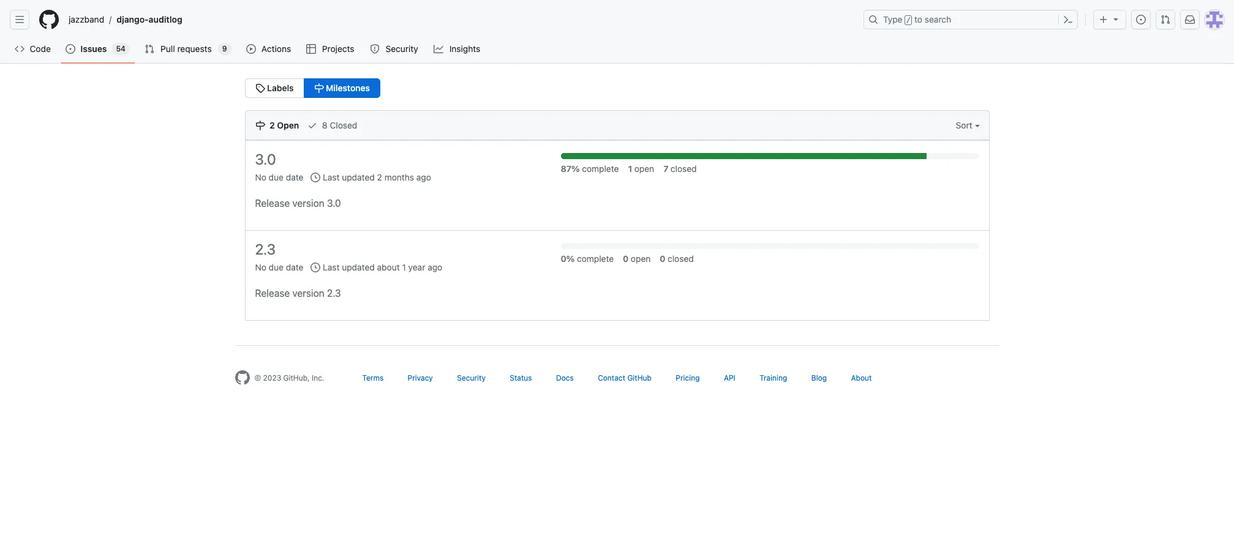 Task type: vqa. For each thing, say whether or not it's contained in the screenshot.
8           Closed link
yes



Task type: locate. For each thing, give the bounding box(es) containing it.
2           open link
[[255, 111, 299, 140]]

2 no from the top
[[255, 262, 267, 272]]

due
[[269, 172, 284, 182], [269, 262, 284, 272]]

0 right 0 open
[[660, 254, 666, 264]]

1 vertical spatial 2
[[377, 172, 382, 182]]

milestone image inside 2           open link
[[255, 121, 265, 131]]

1 vertical spatial git pull request image
[[145, 44, 154, 54]]

1 horizontal spatial 2.3
[[327, 288, 341, 299]]

1 horizontal spatial 2
[[377, 172, 382, 182]]

release version 2.3
[[255, 288, 341, 299]]

open left 7
[[635, 164, 655, 174]]

release down 2.3 "link"
[[255, 288, 290, 299]]

1 vertical spatial 1
[[402, 262, 406, 272]]

pull
[[161, 44, 175, 54]]

milestone image for 2           open
[[255, 121, 265, 131]]

0 vertical spatial complete
[[582, 164, 619, 174]]

© 2023 github, inc.
[[255, 374, 324, 383]]

last updated 2 months ago
[[321, 172, 431, 182]]

homepage image
[[39, 10, 59, 29]]

version down clock image
[[293, 288, 325, 299]]

updated left about
[[342, 262, 375, 272]]

date left clock icon
[[286, 172, 304, 182]]

security left status
[[457, 374, 486, 383]]

closed right 0 open
[[668, 254, 694, 264]]

milestones link
[[304, 78, 381, 98]]

2.3 up release version 2.3
[[255, 241, 276, 258]]

0 vertical spatial no due date
[[255, 172, 304, 182]]

last
[[323, 172, 340, 182], [323, 262, 340, 272]]

security link
[[365, 40, 424, 58], [457, 374, 486, 383]]

1 vertical spatial date
[[286, 262, 304, 272]]

about link
[[852, 374, 872, 383]]

search
[[925, 14, 952, 25]]

last for 2.3
[[323, 262, 340, 272]]

milestone image left 2           open
[[255, 121, 265, 131]]

1 horizontal spatial git pull request image
[[1161, 15, 1171, 25]]

0 vertical spatial milestone image
[[314, 83, 324, 93]]

2 due from the top
[[269, 262, 284, 272]]

list
[[64, 10, 857, 29]]

/ inside jazzband / django-auditlog
[[109, 14, 112, 25]]

projects
[[322, 44, 355, 54]]

2 date from the top
[[286, 262, 304, 272]]

pricing link
[[676, 374, 700, 383]]

0%
[[561, 254, 575, 264]]

2           open
[[268, 120, 299, 131]]

no down 2.3 "link"
[[255, 262, 267, 272]]

2.3 link
[[255, 241, 276, 258]]

0 vertical spatial 3.0
[[255, 151, 276, 168]]

open
[[635, 164, 655, 174], [631, 254, 651, 264]]

0 vertical spatial version
[[293, 198, 325, 209]]

projects link
[[302, 40, 360, 58]]

no due date for 2.3
[[255, 262, 304, 272]]

milestone image
[[314, 83, 324, 93], [255, 121, 265, 131]]

due down 3.0 link
[[269, 172, 284, 182]]

security link left graph image
[[365, 40, 424, 58]]

0 vertical spatial updated
[[342, 172, 375, 182]]

0 horizontal spatial /
[[109, 14, 112, 25]]

1 vertical spatial last
[[323, 262, 340, 272]]

git pull request image
[[1161, 15, 1171, 25], [145, 44, 154, 54]]

1 due from the top
[[269, 172, 284, 182]]

updated left months
[[342, 172, 375, 182]]

complete right the 87%
[[582, 164, 619, 174]]

/ left to
[[907, 16, 911, 25]]

last right clock image
[[323, 262, 340, 272]]

0 vertical spatial last
[[323, 172, 340, 182]]

0 vertical spatial 2
[[270, 120, 275, 131]]

status link
[[510, 374, 532, 383]]

privacy
[[408, 374, 433, 383]]

last for 3.0
[[323, 172, 340, 182]]

3.0
[[255, 151, 276, 168], [327, 198, 341, 209]]

1
[[628, 164, 633, 174], [402, 262, 406, 272]]

graph image
[[434, 44, 444, 54]]

1 vertical spatial 3.0
[[327, 198, 341, 209]]

table image
[[307, 44, 316, 54]]

0
[[623, 254, 629, 264], [660, 254, 666, 264]]

0 vertical spatial security
[[386, 44, 418, 54]]

0 right 0% complete
[[623, 254, 629, 264]]

training link
[[760, 374, 788, 383]]

security right shield "icon"
[[386, 44, 418, 54]]

date left clock image
[[286, 262, 304, 272]]

1 vertical spatial release
[[255, 288, 290, 299]]

no due date for 3.0
[[255, 172, 304, 182]]

0 for 0 open
[[623, 254, 629, 264]]

/
[[109, 14, 112, 25], [907, 16, 911, 25]]

closed for 3.0
[[671, 164, 697, 174]]

terms
[[362, 374, 384, 383]]

triangle down image
[[1112, 14, 1121, 24]]

0 vertical spatial date
[[286, 172, 304, 182]]

0 vertical spatial 2.3
[[255, 241, 276, 258]]

1 vertical spatial open
[[631, 254, 651, 264]]

2 updated from the top
[[342, 262, 375, 272]]

complete
[[582, 164, 619, 174], [577, 254, 614, 264]]

0 vertical spatial git pull request image
[[1161, 15, 1171, 25]]

django-
[[117, 14, 149, 25]]

updated for 3.0
[[342, 172, 375, 182]]

date for 2.3
[[286, 262, 304, 272]]

2023
[[263, 374, 281, 383]]

ago right year
[[428, 262, 443, 272]]

1 version from the top
[[293, 198, 325, 209]]

1 horizontal spatial security link
[[457, 374, 486, 383]]

list containing jazzband
[[64, 10, 857, 29]]

milestones
[[324, 83, 370, 93]]

milestone image up 8
[[314, 83, 324, 93]]

0 vertical spatial open
[[635, 164, 655, 174]]

no down 3.0 link
[[255, 172, 267, 182]]

1 last from the top
[[323, 172, 340, 182]]

release down 3.0 link
[[255, 198, 290, 209]]

ago right months
[[417, 172, 431, 182]]

1 release from the top
[[255, 198, 290, 209]]

1 vertical spatial due
[[269, 262, 284, 272]]

1 vertical spatial ago
[[428, 262, 443, 272]]

1 no due date from the top
[[255, 172, 304, 182]]

version
[[293, 198, 325, 209], [293, 288, 325, 299]]

date for 3.0
[[286, 172, 304, 182]]

release
[[255, 198, 290, 209], [255, 288, 290, 299]]

2 left months
[[377, 172, 382, 182]]

1 left 7
[[628, 164, 633, 174]]

complete for 3.0
[[582, 164, 619, 174]]

0 horizontal spatial 2.3
[[255, 241, 276, 258]]

3.0 down 'last updated 2 months ago'
[[327, 198, 341, 209]]

complete right 0%
[[577, 254, 614, 264]]

0 closed
[[660, 254, 694, 264]]

1 vertical spatial security link
[[457, 374, 486, 383]]

closed
[[330, 120, 358, 131]]

no for 2.3
[[255, 262, 267, 272]]

months
[[385, 172, 414, 182]]

git pull request image right issue opened icon
[[1161, 15, 1171, 25]]

docs link
[[556, 374, 574, 383]]

clock image
[[311, 173, 321, 182]]

closed right 7
[[671, 164, 697, 174]]

1 vertical spatial updated
[[342, 262, 375, 272]]

1 horizontal spatial /
[[907, 16, 911, 25]]

2 release from the top
[[255, 288, 290, 299]]

8
[[322, 120, 328, 131]]

no due date down 3.0 link
[[255, 172, 304, 182]]

0 vertical spatial security link
[[365, 40, 424, 58]]

2 no due date from the top
[[255, 262, 304, 272]]

blog link
[[812, 374, 827, 383]]

pull requests
[[161, 44, 212, 54]]

no due date
[[255, 172, 304, 182], [255, 262, 304, 272]]

7 closed
[[664, 164, 697, 174]]

type
[[884, 14, 903, 25]]

open for 2.3
[[631, 254, 651, 264]]

1 vertical spatial no due date
[[255, 262, 304, 272]]

0 vertical spatial 1
[[628, 164, 633, 174]]

0 vertical spatial closed
[[671, 164, 697, 174]]

updated
[[342, 172, 375, 182], [342, 262, 375, 272]]

2 version from the top
[[293, 288, 325, 299]]

/ left django- on the left
[[109, 14, 112, 25]]

release for 2.3
[[255, 288, 290, 299]]

1 updated from the top
[[342, 172, 375, 182]]

contact
[[598, 374, 626, 383]]

version down clock icon
[[293, 198, 325, 209]]

0 horizontal spatial 0
[[623, 254, 629, 264]]

2 left the open
[[270, 120, 275, 131]]

0 horizontal spatial 1
[[402, 262, 406, 272]]

0 vertical spatial release
[[255, 198, 290, 209]]

2 0 from the left
[[660, 254, 666, 264]]

closed for 2.3
[[668, 254, 694, 264]]

date
[[286, 172, 304, 182], [286, 262, 304, 272]]

/ for jazzband
[[109, 14, 112, 25]]

due for 3.0
[[269, 172, 284, 182]]

1 vertical spatial milestone image
[[255, 121, 265, 131]]

inc.
[[312, 374, 324, 383]]

security
[[386, 44, 418, 54], [457, 374, 486, 383]]

no due date down 2.3 "link"
[[255, 262, 304, 272]]

0 vertical spatial no
[[255, 172, 267, 182]]

milestone image for milestones
[[314, 83, 324, 93]]

due down 2.3 "link"
[[269, 262, 284, 272]]

1 horizontal spatial security
[[457, 374, 486, 383]]

issue opened image
[[66, 44, 76, 54]]

1 vertical spatial complete
[[577, 254, 614, 264]]

no
[[255, 172, 267, 182], [255, 262, 267, 272]]

shield image
[[370, 44, 380, 54]]

3.0 down 2           open link on the left top of page
[[255, 151, 276, 168]]

1 horizontal spatial 3.0
[[327, 198, 341, 209]]

1 no from the top
[[255, 172, 267, 182]]

0 horizontal spatial security link
[[365, 40, 424, 58]]

0 horizontal spatial 2
[[270, 120, 275, 131]]

1 vertical spatial 2.3
[[327, 288, 341, 299]]

0 vertical spatial due
[[269, 172, 284, 182]]

sort
[[956, 120, 975, 131]]

ago
[[417, 172, 431, 182], [428, 262, 443, 272]]

security link left status
[[457, 374, 486, 383]]

milestone image inside issue 'element'
[[314, 83, 324, 93]]

0 horizontal spatial 3.0
[[255, 151, 276, 168]]

1 vertical spatial closed
[[668, 254, 694, 264]]

about
[[852, 374, 872, 383]]

1 left year
[[402, 262, 406, 272]]

87%
[[561, 164, 580, 174]]

git pull request image left pull
[[145, 44, 154, 54]]

issues
[[81, 44, 107, 54]]

2 last from the top
[[323, 262, 340, 272]]

1 date from the top
[[286, 172, 304, 182]]

last right clock icon
[[323, 172, 340, 182]]

1 horizontal spatial 0
[[660, 254, 666, 264]]

/ inside the type / to search
[[907, 16, 911, 25]]

open left 0 closed
[[631, 254, 651, 264]]

open for 3.0
[[635, 164, 655, 174]]

0 for 0 closed
[[660, 254, 666, 264]]

1 vertical spatial version
[[293, 288, 325, 299]]

1 horizontal spatial 1
[[628, 164, 633, 174]]

docs
[[556, 374, 574, 383]]

1 vertical spatial no
[[255, 262, 267, 272]]

0 horizontal spatial git pull request image
[[145, 44, 154, 54]]

privacy link
[[408, 374, 433, 383]]

2.3
[[255, 241, 276, 258], [327, 288, 341, 299]]

closed
[[671, 164, 697, 174], [668, 254, 694, 264]]

1 vertical spatial security
[[457, 374, 486, 383]]

code image
[[15, 44, 25, 54]]

0 horizontal spatial milestone image
[[255, 121, 265, 131]]

labels link
[[245, 78, 304, 98]]

to
[[915, 14, 923, 25]]

0 vertical spatial ago
[[417, 172, 431, 182]]

1 horizontal spatial milestone image
[[314, 83, 324, 93]]

1 0 from the left
[[623, 254, 629, 264]]

2.3 down 'last updated about 1 year ago'
[[327, 288, 341, 299]]



Task type: describe. For each thing, give the bounding box(es) containing it.
©
[[255, 374, 261, 383]]

check image
[[308, 121, 318, 131]]

release version 3.0
[[255, 198, 341, 209]]

jazzband
[[69, 14, 104, 25]]

last updated about 1 year ago
[[321, 262, 443, 272]]

training
[[760, 374, 788, 383]]

issue element
[[245, 78, 381, 98]]

api
[[724, 374, 736, 383]]

homepage image
[[235, 371, 250, 385]]

notifications image
[[1186, 15, 1196, 25]]

version for 3.0
[[293, 198, 325, 209]]

git pull request image for issue opened image
[[145, 44, 154, 54]]

54
[[116, 44, 126, 53]]

8           closed
[[320, 120, 358, 131]]

blog
[[812, 374, 827, 383]]

complete for 2.3
[[577, 254, 614, 264]]

plus image
[[1099, 15, 1109, 25]]

github,
[[283, 374, 310, 383]]

api link
[[724, 374, 736, 383]]

8           closed link
[[308, 111, 358, 140]]

jazzband link
[[64, 10, 109, 29]]

3.0 link
[[255, 151, 276, 168]]

due for 2.3
[[269, 262, 284, 272]]

command palette image
[[1064, 15, 1074, 25]]

code
[[30, 44, 51, 54]]

0% complete
[[561, 254, 614, 264]]

/ for type
[[907, 16, 911, 25]]

django-auditlog link
[[112, 10, 187, 29]]

terms link
[[362, 374, 384, 383]]

code link
[[10, 40, 56, 58]]

insights link
[[429, 40, 487, 58]]

0 open
[[623, 254, 651, 264]]

87% complete
[[561, 164, 619, 174]]

0 horizontal spatial security
[[386, 44, 418, 54]]

pricing
[[676, 374, 700, 383]]

labels
[[265, 83, 294, 93]]

insights
[[450, 44, 481, 54]]

9
[[222, 44, 227, 53]]

actions link
[[241, 40, 297, 58]]

git pull request image for issue opened icon
[[1161, 15, 1171, 25]]

7
[[664, 164, 669, 174]]

type / to search
[[884, 14, 952, 25]]

actions
[[262, 44, 291, 54]]

1 open
[[628, 164, 655, 174]]

clock image
[[311, 263, 321, 272]]

contact github link
[[598, 374, 652, 383]]

tag image
[[255, 83, 265, 93]]

updated for 2.3
[[342, 262, 375, 272]]

year
[[409, 262, 426, 272]]

contact github
[[598, 374, 652, 383]]

auditlog
[[149, 14, 182, 25]]

github
[[628, 374, 652, 383]]

release for 3.0
[[255, 198, 290, 209]]

jazzband / django-auditlog
[[69, 14, 182, 25]]

issue opened image
[[1137, 15, 1147, 25]]

no for 3.0
[[255, 172, 267, 182]]

about
[[377, 262, 400, 272]]

requests
[[177, 44, 212, 54]]

status
[[510, 374, 532, 383]]

open
[[277, 120, 299, 131]]

version for 2.3
[[293, 288, 325, 299]]

sort button
[[947, 111, 989, 140]]

play image
[[246, 44, 256, 54]]



